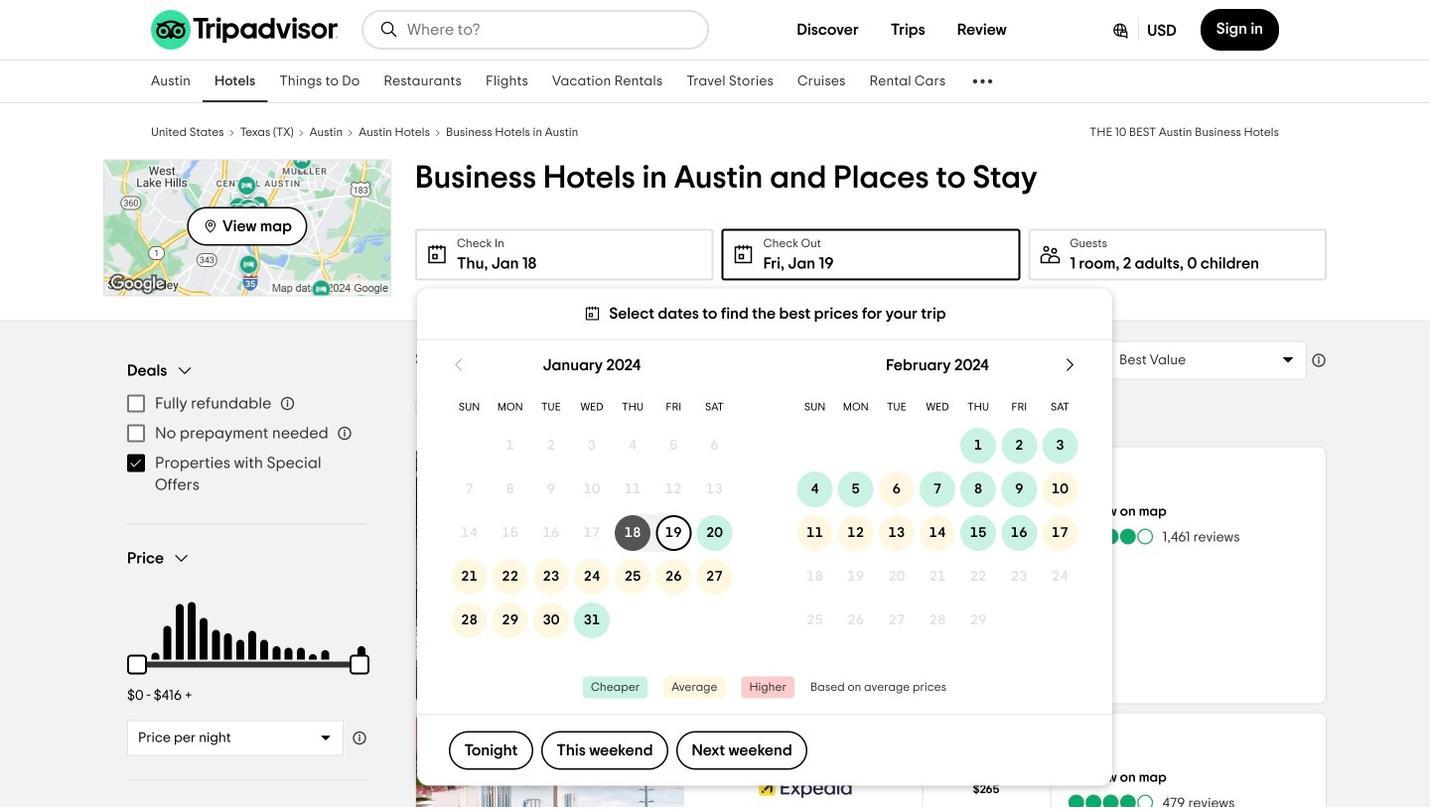 Task type: vqa. For each thing, say whether or not it's contained in the screenshot.
the bottom the is
no



Task type: describe. For each thing, give the bounding box(es) containing it.
row group for 2nd grid from the left
[[795, 424, 1081, 643]]

row group for first grid from the left
[[449, 424, 735, 643]]

2 save to a trip image from the top
[[645, 730, 669, 754]]

search image
[[380, 20, 399, 40]]

4.0 of 5 bubbles. 1,461 reviews element
[[1068, 527, 1241, 547]]

maximum price slider
[[338, 643, 382, 687]]

next month image
[[1061, 355, 1081, 375]]



Task type: locate. For each thing, give the bounding box(es) containing it.
1 horizontal spatial grid
[[795, 340, 1081, 643]]

4.0 of 5 bubbles. 479 reviews element
[[1068, 793, 1236, 808]]

hilton image
[[759, 503, 852, 543]]

1 save to a trip image from the top
[[645, 464, 669, 487]]

february 28, 2024 cell
[[918, 603, 958, 639]]

menu
[[127, 389, 368, 500]]

minimum price slider
[[115, 643, 159, 687]]

1 vertical spatial save to a trip image
[[645, 730, 669, 754]]

2 row group from the left
[[795, 424, 1081, 643]]

0 horizontal spatial row group
[[449, 424, 735, 643]]

group
[[127, 361, 368, 500], [115, 549, 382, 757]]

row group
[[449, 424, 735, 643], [795, 424, 1081, 643]]

tripadvisor image
[[151, 10, 338, 50]]

row
[[449, 391, 735, 424], [795, 391, 1081, 424], [449, 424, 735, 468], [795, 424, 1081, 468], [449, 468, 735, 512], [795, 468, 1081, 512], [449, 512, 735, 555], [795, 512, 1081, 555], [449, 555, 735, 599], [795, 555, 1081, 599], [449, 599, 735, 643], [795, 599, 1081, 643]]

None search field
[[364, 12, 707, 48]]

0 vertical spatial group
[[127, 361, 368, 500]]

Search search field
[[407, 21, 692, 39]]

0 vertical spatial save to a trip image
[[645, 464, 669, 487]]

grid
[[449, 340, 735, 643], [795, 340, 1081, 643]]

exterior image
[[416, 448, 685, 704]]

save to a trip image
[[645, 464, 669, 487], [645, 730, 669, 754]]

february 29, 2024 cell
[[958, 603, 999, 639]]

1 row group from the left
[[449, 424, 735, 643]]

2 grid from the left
[[795, 340, 1081, 643]]

0 horizontal spatial grid
[[449, 340, 735, 643]]

1 horizontal spatial row group
[[795, 424, 1081, 643]]

expedia.com image
[[759, 770, 852, 808]]

carousel of images figure
[[416, 448, 685, 704]]

1 grid from the left
[[449, 340, 735, 643]]

previous month image
[[449, 355, 469, 375]]

1 vertical spatial group
[[115, 549, 382, 757]]



